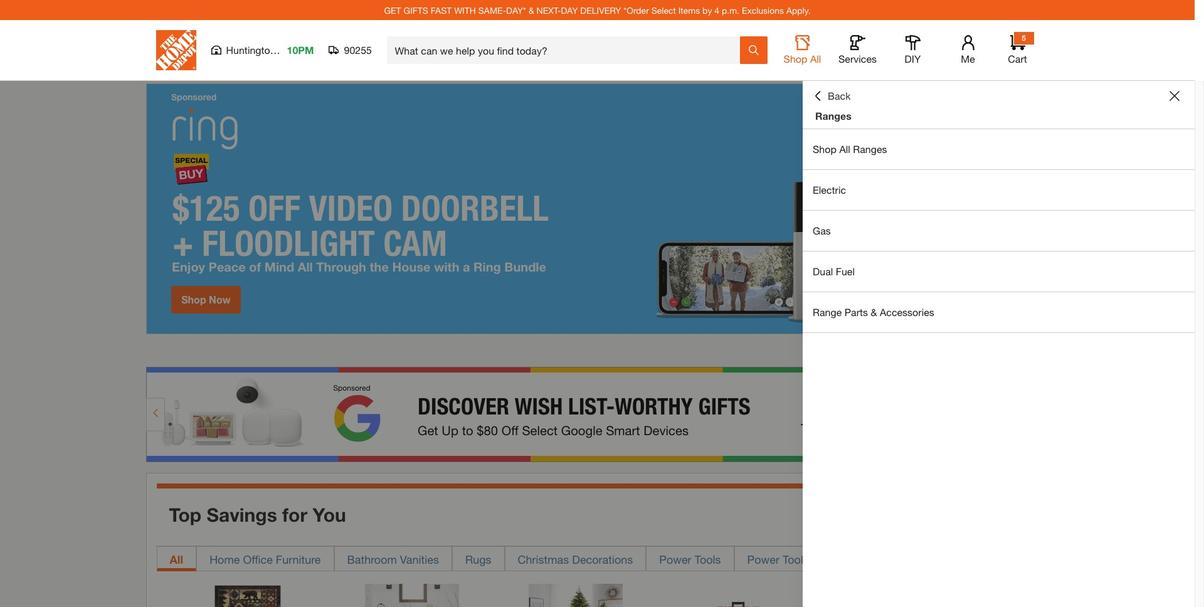 Task type: describe. For each thing, give the bounding box(es) containing it.
huntington park
[[226, 44, 299, 56]]

gifts
[[404, 5, 428, 15]]

apply.
[[786, 5, 811, 15]]

dual fuel
[[813, 265, 855, 277]]

bathroom vanities
[[347, 552, 439, 566]]

shop for shop all
[[784, 53, 807, 65]]

fuel
[[836, 265, 855, 277]]

office
[[243, 552, 273, 566]]

accessories inside menu
[[880, 306, 934, 318]]

gas
[[813, 225, 831, 236]]

get
[[384, 5, 401, 15]]

same-
[[478, 5, 506, 15]]

range parts & accessories
[[813, 306, 934, 318]]

drawer close image
[[1170, 91, 1180, 101]]

What can we help you find today? search field
[[395, 37, 739, 63]]

tool
[[783, 552, 803, 566]]

power for power tools
[[659, 552, 691, 566]]

sonoma 48 in. w x 22 in. d x 34 in. h single sink bath vanity in almond latte with carrara marble top image
[[365, 584, 459, 607]]

all for shop all
[[810, 53, 821, 65]]

for
[[282, 503, 307, 526]]

shop all button
[[782, 35, 823, 65]]

ranges inside menu
[[853, 143, 887, 155]]

power tools button
[[646, 546, 734, 571]]

gas link
[[803, 211, 1195, 251]]

shop all
[[784, 53, 821, 65]]

5
[[1022, 33, 1026, 43]]

services
[[838, 53, 877, 65]]

cart
[[1008, 53, 1027, 65]]

top savings for you
[[169, 503, 346, 526]]

parts
[[845, 306, 868, 318]]

10pm
[[287, 44, 314, 56]]

& inside menu
[[871, 306, 877, 318]]

you
[[313, 503, 346, 526]]

huntington
[[226, 44, 276, 56]]

christmas decorations
[[518, 552, 633, 566]]

the home depot logo image
[[156, 30, 196, 70]]

buffalo bear brown/red 5 ft. x 7 ft. indoor area rug image
[[201, 584, 295, 607]]

range parts & accessories link
[[803, 292, 1195, 332]]

me button
[[948, 35, 988, 65]]

home
[[210, 552, 240, 566]]

all for shop all ranges
[[839, 143, 850, 155]]

delivery
[[580, 5, 621, 15]]

diy button
[[893, 35, 933, 65]]

shop all ranges link
[[803, 129, 1195, 169]]

day
[[561, 5, 578, 15]]

next-
[[537, 5, 561, 15]]

4
[[715, 5, 719, 15]]

by
[[702, 5, 712, 15]]

6 ft. pre-lit green fir artificial christmas tree with 350 led lights 9 functional multi-color remote controller image
[[529, 584, 623, 607]]



Task type: vqa. For each thing, say whether or not it's contained in the screenshot.
Power Tools
yes



Task type: locate. For each thing, give the bounding box(es) containing it.
1 vertical spatial accessories
[[806, 552, 868, 566]]

1 vertical spatial ranges
[[853, 143, 887, 155]]

decorations
[[572, 552, 633, 566]]

*order
[[624, 5, 649, 15]]

exclusions
[[742, 5, 784, 15]]

p.m.
[[722, 5, 739, 15]]

1 vertical spatial &
[[871, 306, 877, 318]]

m18 fuel 18-v lithium-ion brushless cordless hammer drill and impact driver combo kit (2-tool) with router image
[[693, 584, 787, 607]]

0 vertical spatial ranges
[[815, 110, 852, 122]]

range
[[813, 306, 842, 318]]

all
[[810, 53, 821, 65], [839, 143, 850, 155], [170, 552, 183, 566]]

90255 button
[[329, 44, 372, 56]]

with
[[454, 5, 476, 15]]

rugs
[[465, 552, 491, 566]]

accessories right tool
[[806, 552, 868, 566]]

0 vertical spatial accessories
[[880, 306, 934, 318]]

power left tool
[[747, 552, 779, 566]]

1 vertical spatial shop
[[813, 143, 837, 155]]

0 horizontal spatial &
[[529, 5, 534, 15]]

fast
[[431, 5, 452, 15]]

all button
[[156, 546, 196, 571]]

& right day*
[[529, 5, 534, 15]]

select
[[651, 5, 676, 15]]

back button
[[813, 90, 851, 102]]

power
[[659, 552, 691, 566], [747, 552, 779, 566]]

shop for shop all ranges
[[813, 143, 837, 155]]

shop down apply.
[[784, 53, 807, 65]]

shop all ranges
[[813, 143, 887, 155]]

power left tools
[[659, 552, 691, 566]]

savings
[[207, 503, 277, 526]]

1 horizontal spatial shop
[[813, 143, 837, 155]]

all down top
[[170, 552, 183, 566]]

back
[[828, 90, 851, 102]]

2 vertical spatial all
[[170, 552, 183, 566]]

park
[[279, 44, 299, 56]]

power for power tool accessories
[[747, 552, 779, 566]]

1 horizontal spatial ranges
[[853, 143, 887, 155]]

cart 5
[[1008, 33, 1027, 65]]

home office furniture button
[[196, 546, 334, 571]]

home office furniture
[[210, 552, 321, 566]]

me
[[961, 53, 975, 65]]

2 power from the left
[[747, 552, 779, 566]]

shop inside button
[[784, 53, 807, 65]]

diy
[[905, 53, 921, 65]]

all inside menu
[[839, 143, 850, 155]]

shop inside menu
[[813, 143, 837, 155]]

0 vertical spatial all
[[810, 53, 821, 65]]

tools
[[695, 552, 721, 566]]

90255
[[344, 44, 372, 56]]

power tools
[[659, 552, 721, 566]]

power tool accessories button
[[734, 546, 881, 571]]

power inside power tool accessories button
[[747, 552, 779, 566]]

shop up electric
[[813, 143, 837, 155]]

bathroom
[[347, 552, 397, 566]]

services button
[[838, 35, 878, 65]]

all up electric
[[839, 143, 850, 155]]

menu
[[803, 129, 1195, 333]]

accessories
[[880, 306, 934, 318], [806, 552, 868, 566]]

dual fuel link
[[803, 251, 1195, 292]]

day*
[[506, 5, 526, 15]]

0 horizontal spatial power
[[659, 552, 691, 566]]

dual
[[813, 265, 833, 277]]

0 horizontal spatial accessories
[[806, 552, 868, 566]]

0 horizontal spatial ranges
[[815, 110, 852, 122]]

items
[[678, 5, 700, 15]]

get gifts fast with same-day* & next-day delivery *order select items by 4 p.m. exclusions apply.
[[384, 5, 811, 15]]

1 horizontal spatial accessories
[[880, 306, 934, 318]]

accessories inside button
[[806, 552, 868, 566]]

furniture
[[276, 552, 321, 566]]

1 horizontal spatial &
[[871, 306, 877, 318]]

rugs button
[[452, 546, 505, 571]]

top
[[169, 503, 201, 526]]

power tool accessories
[[747, 552, 868, 566]]

1 horizontal spatial all
[[810, 53, 821, 65]]

2 horizontal spatial all
[[839, 143, 850, 155]]

accessories right parts
[[880, 306, 934, 318]]

bathroom vanities button
[[334, 546, 452, 571]]

feedback link image
[[1187, 212, 1204, 280]]

power inside power tools button
[[659, 552, 691, 566]]

christmas
[[518, 552, 569, 566]]

electric
[[813, 184, 846, 196]]

&
[[529, 5, 534, 15], [871, 306, 877, 318]]

1 horizontal spatial power
[[747, 552, 779, 566]]

vanities
[[400, 552, 439, 566]]

& right parts
[[871, 306, 877, 318]]

shop
[[784, 53, 807, 65], [813, 143, 837, 155]]

all up the back button
[[810, 53, 821, 65]]

menu containing shop all ranges
[[803, 129, 1195, 333]]

electric link
[[803, 170, 1195, 210]]

0 horizontal spatial all
[[170, 552, 183, 566]]

1 vertical spatial all
[[839, 143, 850, 155]]

1 power from the left
[[659, 552, 691, 566]]

christmas decorations button
[[505, 546, 646, 571]]

0 vertical spatial &
[[529, 5, 534, 15]]

0 horizontal spatial shop
[[784, 53, 807, 65]]

ranges
[[815, 110, 852, 122], [853, 143, 887, 155]]

0 vertical spatial shop
[[784, 53, 807, 65]]



